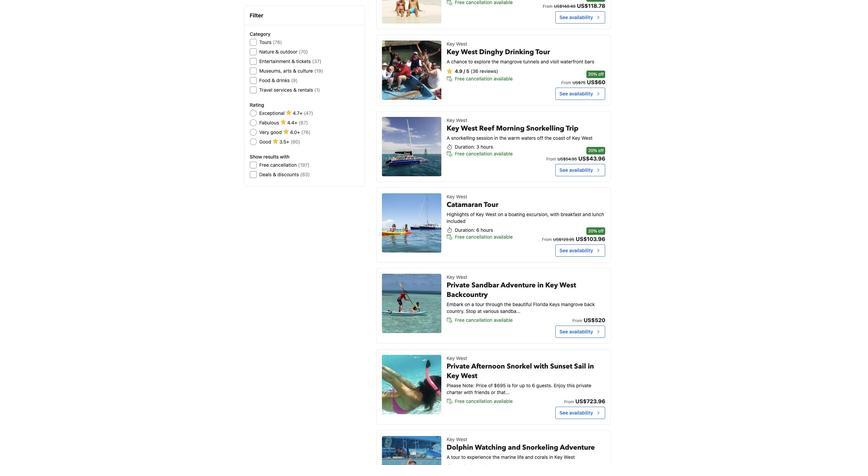 Task type: describe. For each thing, give the bounding box(es) containing it.
key west dinghy drinking tour image
[[382, 40, 441, 100]]

highlights
[[447, 212, 469, 217]]

see availability for private sandbar adventure in key west backcountry
[[560, 329, 593, 335]]

experience
[[467, 455, 491, 460]]

excursion,
[[526, 212, 549, 217]]

cancellation down friends on the bottom of page
[[466, 399, 492, 404]]

us$520
[[584, 317, 605, 323]]

the inside key west dolphin watching and snorkeling adventure a tour to experience the marine life and corals in key west
[[493, 455, 500, 460]]

4.4+ (67)
[[287, 120, 308, 126]]

from inside from us$520
[[572, 318, 582, 323]]

see availability for private afternoon snorkel with sunset sail in key west
[[560, 410, 593, 416]]

availability for private afternoon snorkel with sunset sail in key west
[[569, 410, 593, 416]]

see availability for key west dinghy drinking tour
[[560, 91, 593, 96]]

from us$520
[[572, 317, 605, 323]]

explore
[[474, 59, 490, 64]]

from us$148.48 us$118.78
[[543, 3, 605, 9]]

watching
[[475, 443, 506, 453]]

4 free cancellation available from the top
[[455, 317, 513, 323]]

that...
[[497, 390, 510, 396]]

key west private afternoon snorkel with sunset sail in key west please note: price of $695 is for up to 6 guests. enjoy this private charter with friends or that...
[[447, 356, 594, 396]]

free down duration: 3 hours at the top right of page
[[455, 151, 465, 157]]

nature & outdoor (70)
[[259, 49, 308, 55]]

from inside from us$148.48 us$118.78
[[543, 4, 553, 9]]

available for drinking
[[494, 76, 513, 81]]

reef
[[479, 124, 494, 133]]

keys
[[549, 302, 560, 307]]

afternoon
[[471, 362, 505, 371]]

bars
[[585, 59, 594, 64]]

4.7+ (47)
[[293, 110, 313, 116]]

please
[[447, 383, 461, 389]]

/
[[464, 68, 465, 74]]

of inside key west catamaran tour highlights of key west on a boating excursion, with breakfast and lunch included
[[470, 212, 475, 217]]

deals & discounts (83)
[[259, 172, 310, 178]]

enjoy
[[554, 383, 566, 389]]

(76) for tours (76)
[[273, 39, 282, 45]]

off for catamaran tour
[[598, 229, 604, 234]]

coast
[[553, 135, 565, 141]]

and for west
[[541, 59, 549, 64]]

availability for catamaran tour
[[569, 248, 593, 254]]

from inside 20% off from us$129.95 us$103.96
[[542, 237, 552, 242]]

with up free cancellation (197) on the top left
[[280, 154, 290, 160]]

snorkelling and kayaking tour from key west image
[[382, 0, 441, 23]]

tour inside the key west key west dinghy drinking tour a chance to explore the mangrove tunnels and visit waterfront bars
[[536, 47, 550, 57]]

at
[[477, 308, 482, 314]]

to for dinghy
[[468, 59, 473, 64]]

a for key
[[447, 59, 450, 64]]

in inside key west dolphin watching and snorkeling adventure a tour to experience the marine life and corals in key west
[[549, 455, 553, 460]]

20% for catamaran tour
[[588, 229, 597, 234]]

(80)
[[291, 139, 300, 145]]

tours
[[259, 39, 271, 45]]

entertainment
[[259, 58, 290, 64]]

availability for private sandbar adventure in key west backcountry
[[569, 329, 593, 335]]

and for tour
[[583, 212, 591, 217]]

fabulous
[[259, 120, 279, 126]]

and up marine
[[508, 443, 521, 453]]

drinks
[[276, 77, 290, 83]]

(1)
[[314, 87, 320, 93]]

exceptional
[[259, 110, 285, 116]]

private afternoon snorkel with sunset sail in key west image
[[382, 355, 441, 415]]

tours (76)
[[259, 39, 282, 45]]

snorkelling
[[526, 124, 564, 133]]

$695
[[494, 383, 506, 389]]

culture
[[298, 68, 313, 74]]

us$75
[[573, 80, 586, 85]]

off for key west reef morning snorkelling trip
[[598, 148, 604, 153]]

20% off from us$75 us$60
[[561, 72, 605, 85]]

chance
[[451, 59, 467, 64]]

tour inside key west private sandbar adventure in key west backcountry embark on a tour through the beautiful florida keys mangrove back country. stop at various sandba...
[[475, 302, 484, 307]]

private
[[576, 383, 591, 389]]

from inside 20% off from us$75 us$60
[[561, 80, 571, 85]]

boating
[[508, 212, 525, 217]]

waters
[[521, 135, 536, 141]]

(9)
[[291, 77, 298, 83]]

very good
[[259, 129, 282, 135]]

4.0+ (76)
[[290, 129, 310, 135]]

show results with
[[250, 154, 290, 160]]

cancellation up deals & discounts (83)
[[270, 162, 297, 168]]

us$118.78
[[577, 3, 605, 9]]

4 available from the top
[[494, 317, 513, 323]]

travel
[[259, 87, 272, 93]]

free down country.
[[455, 317, 465, 323]]

cancellation down duration: 6 hours
[[466, 234, 492, 240]]

price
[[476, 383, 487, 389]]

(83)
[[300, 172, 310, 178]]

3.5+ (80)
[[279, 139, 300, 145]]

results
[[263, 154, 279, 160]]

key west reef morning snorkelling trip image
[[382, 117, 441, 176]]

this
[[567, 383, 575, 389]]

see for private afternoon snorkel with sunset sail in key west
[[560, 410, 568, 416]]

life
[[517, 455, 524, 460]]

reviews)
[[480, 68, 498, 74]]

guests.
[[536, 383, 552, 389]]

off inside key west key west reef morning snorkelling trip a snorkelling session in the warm waters off the coast of key west
[[537, 135, 543, 141]]

florida
[[533, 302, 548, 307]]

mangrove inside the key west key west dinghy drinking tour a chance to explore the mangrove tunnels and visit waterfront bars
[[500, 59, 522, 64]]

us$148.48
[[554, 4, 576, 9]]

free down duration: 6 hours
[[455, 234, 465, 240]]

sail
[[574, 362, 586, 371]]

or
[[491, 390, 496, 396]]

5 free cancellation available from the top
[[455, 399, 513, 404]]

is
[[507, 383, 511, 389]]

filter
[[250, 12, 263, 18]]

the inside the key west key west dinghy drinking tour a chance to explore the mangrove tunnels and visit waterfront bars
[[492, 59, 499, 64]]

breakfast
[[561, 212, 581, 217]]

stop
[[466, 308, 476, 314]]

& for outdoor
[[275, 49, 279, 55]]

on inside key west catamaran tour highlights of key west on a boating excursion, with breakfast and lunch included
[[498, 212, 503, 217]]

free down the charter
[[455, 399, 465, 404]]

deals
[[259, 172, 272, 178]]

us$723.96
[[575, 399, 605, 405]]

(37)
[[312, 58, 321, 64]]

5
[[466, 68, 469, 74]]

4.0+
[[290, 129, 300, 135]]

visit
[[550, 59, 559, 64]]

availability for key west dinghy drinking tour
[[569, 91, 593, 96]]

dolphin watching and snorkeling adventure image
[[382, 436, 441, 466]]

available for morning
[[494, 151, 513, 157]]

4.7+
[[293, 110, 303, 116]]

6 inside key west private afternoon snorkel with sunset sail in key west please note: price of $695 is for up to 6 guests. enjoy this private charter with friends or that...
[[532, 383, 535, 389]]

(197)
[[298, 162, 309, 168]]

services
[[274, 87, 292, 93]]

us$60
[[587, 79, 605, 85]]



Task type: locate. For each thing, give the bounding box(es) containing it.
of right coast
[[566, 135, 571, 141]]

4 availability from the top
[[569, 248, 593, 254]]

0 vertical spatial a
[[505, 212, 507, 217]]

5 see availability from the top
[[560, 329, 593, 335]]

(67)
[[299, 120, 308, 126]]

see down us$54.95
[[560, 167, 568, 173]]

availability down from us$520
[[569, 329, 593, 335]]

& right deals
[[273, 172, 276, 178]]

us$43.96
[[578, 156, 605, 162]]

20% off from us$129.95 us$103.96
[[542, 229, 605, 242]]

3 available from the top
[[494, 234, 513, 240]]

0 vertical spatial to
[[468, 59, 473, 64]]

mangrove right "keys"
[[561, 302, 583, 307]]

duration: for reef
[[455, 144, 475, 150]]

0 horizontal spatial (76)
[[273, 39, 282, 45]]

west
[[456, 41, 467, 47], [461, 47, 478, 57], [456, 117, 467, 123], [461, 124, 478, 133], [582, 135, 593, 141], [456, 194, 467, 200], [485, 212, 497, 217], [456, 274, 467, 280], [560, 281, 576, 290], [456, 356, 467, 361], [461, 372, 478, 381], [456, 437, 467, 443], [564, 455, 575, 460]]

3 free cancellation available from the top
[[455, 234, 513, 240]]

lunch
[[592, 212, 604, 217]]

tour down dolphin
[[451, 455, 460, 460]]

0 vertical spatial 6
[[476, 227, 479, 233]]

6 availability from the top
[[569, 410, 593, 416]]

3 20% from the top
[[588, 229, 597, 234]]

in right the sail
[[588, 362, 594, 371]]

and
[[541, 59, 549, 64], [583, 212, 591, 217], [508, 443, 521, 453], [525, 455, 533, 460]]

free cancellation available for dinghy
[[455, 76, 513, 81]]

a inside key west catamaran tour highlights of key west on a boating excursion, with breakfast and lunch included
[[505, 212, 507, 217]]

a left chance
[[447, 59, 450, 64]]

free up deals
[[259, 162, 269, 168]]

availability down us$75
[[569, 91, 593, 96]]

key west dolphin watching and snorkeling adventure a tour to experience the marine life and corals in key west
[[447, 437, 595, 460]]

& for drinks
[[272, 77, 275, 83]]

see availability down 20% off from us$129.95 us$103.96
[[560, 248, 593, 254]]

1 vertical spatial of
[[470, 212, 475, 217]]

on
[[498, 212, 503, 217], [465, 302, 470, 307]]

private for private afternoon snorkel with sunset sail in key west
[[447, 362, 470, 371]]

2 availability from the top
[[569, 91, 593, 96]]

availability down from us$723.96
[[569, 410, 593, 416]]

1 horizontal spatial of
[[488, 383, 493, 389]]

0 vertical spatial private
[[447, 281, 470, 290]]

to down dolphin
[[461, 455, 466, 460]]

a up stop
[[471, 302, 474, 307]]

free down 4.9
[[455, 76, 465, 81]]

availability down us$103.96
[[569, 248, 593, 254]]

1 vertical spatial (76)
[[301, 129, 310, 135]]

embark
[[447, 302, 463, 307]]

to inside key west dolphin watching and snorkeling adventure a tour to experience the marine life and corals in key west
[[461, 455, 466, 460]]

1 vertical spatial tour
[[451, 455, 460, 460]]

3.5+
[[279, 139, 289, 145]]

warm
[[508, 135, 520, 141]]

sunset
[[550, 362, 572, 371]]

2 vertical spatial a
[[447, 455, 450, 460]]

see availability for catamaran tour
[[560, 248, 593, 254]]

from us$723.96
[[564, 399, 605, 405]]

see availability down from us$520
[[560, 329, 593, 335]]

off down snorkelling
[[537, 135, 543, 141]]

off up us$103.96
[[598, 229, 604, 234]]

private inside key west private afternoon snorkel with sunset sail in key west please note: price of $695 is for up to 6 guests. enjoy this private charter with friends or that...
[[447, 362, 470, 371]]

3
[[476, 144, 479, 150]]

see down from us$723.96
[[560, 410, 568, 416]]

2 private from the top
[[447, 362, 470, 371]]

20% off from us$54.95 us$43.96
[[546, 148, 605, 162]]

friends
[[474, 390, 490, 396]]

in right "corals"
[[549, 455, 553, 460]]

1 horizontal spatial to
[[468, 59, 473, 64]]

of up or
[[488, 383, 493, 389]]

2 free cancellation available from the top
[[455, 151, 513, 157]]

key west catamaran tour highlights of key west on a boating excursion, with breakfast and lunch included
[[447, 194, 604, 224]]

tour up at
[[475, 302, 484, 307]]

very
[[259, 129, 269, 135]]

1 horizontal spatial (76)
[[301, 129, 310, 135]]

0 vertical spatial tour
[[475, 302, 484, 307]]

see availability down from us$148.48 us$118.78
[[560, 14, 593, 20]]

in inside key west key west reef morning snorkelling trip a snorkelling session in the warm waters off the coast of key west
[[494, 135, 498, 141]]

2 horizontal spatial of
[[566, 135, 571, 141]]

free cancellation available down reviews)
[[455, 76, 513, 81]]

to inside key west private afternoon snorkel with sunset sail in key west please note: price of $695 is for up to 6 guests. enjoy this private charter with friends or that...
[[526, 383, 531, 389]]

0 vertical spatial tour
[[536, 47, 550, 57]]

hours right 3
[[481, 144, 493, 150]]

4 see from the top
[[560, 248, 568, 254]]

see availability down us$75
[[560, 91, 593, 96]]

1 horizontal spatial adventure
[[560, 443, 595, 453]]

0 vertical spatial duration:
[[455, 144, 475, 150]]

& up entertainment
[[275, 49, 279, 55]]

20% inside 20% off from us$75 us$60
[[588, 72, 597, 77]]

snorkel
[[507, 362, 532, 371]]

2 duration: from the top
[[455, 227, 475, 233]]

20% for key west dinghy drinking tour
[[588, 72, 597, 77]]

tour inside key west dolphin watching and snorkeling adventure a tour to experience the marine life and corals in key west
[[451, 455, 460, 460]]

6
[[476, 227, 479, 233], [532, 383, 535, 389]]

a
[[505, 212, 507, 217], [471, 302, 474, 307]]

private up please
[[447, 362, 470, 371]]

see availability for key west reef morning snorkelling trip
[[560, 167, 593, 173]]

0 horizontal spatial adventure
[[501, 281, 536, 290]]

the inside key west private sandbar adventure in key west backcountry embark on a tour through the beautiful florida keys mangrove back country. stop at various sandba...
[[504, 302, 511, 307]]

see for key west reef morning snorkelling trip
[[560, 167, 568, 173]]

of down "catamaran"
[[470, 212, 475, 217]]

free
[[455, 76, 465, 81], [455, 151, 465, 157], [259, 162, 269, 168], [455, 234, 465, 240], [455, 317, 465, 323], [455, 399, 465, 404]]

a inside key west key west reef morning snorkelling trip a snorkelling session in the warm waters off the coast of key west
[[447, 135, 450, 141]]

20% up us$60
[[588, 72, 597, 77]]

private sandbar adventure in key west backcountry image
[[382, 274, 441, 333]]

corals
[[535, 455, 548, 460]]

3 see availability from the top
[[560, 167, 593, 173]]

waterfront
[[560, 59, 583, 64]]

from left us$148.48
[[543, 4, 553, 9]]

from inside from us$723.96
[[564, 400, 574, 405]]

1 vertical spatial adventure
[[560, 443, 595, 453]]

& right food
[[272, 77, 275, 83]]

with left the breakfast
[[550, 212, 559, 217]]

included
[[447, 218, 466, 224]]

from
[[543, 4, 553, 9], [561, 80, 571, 85], [546, 157, 556, 162], [542, 237, 552, 242], [572, 318, 582, 323], [564, 400, 574, 405]]

20% inside 20% off from us$54.95 us$43.96
[[588, 148, 597, 153]]

in
[[494, 135, 498, 141], [537, 281, 544, 290], [588, 362, 594, 371], [549, 455, 553, 460]]

the down watching in the bottom of the page
[[493, 455, 500, 460]]

discounts
[[278, 172, 299, 178]]

& up museums, arts & culture (19)
[[292, 58, 295, 64]]

1 horizontal spatial on
[[498, 212, 503, 217]]

rentals
[[298, 87, 313, 93]]

off for key west dinghy drinking tour
[[598, 72, 604, 77]]

cancellation down 4.9 / 5 (36 reviews)
[[466, 76, 492, 81]]

available for of
[[494, 234, 513, 240]]

mangrove
[[500, 59, 522, 64], [561, 302, 583, 307]]

2 20% from the top
[[588, 148, 597, 153]]

1 20% from the top
[[588, 72, 597, 77]]

1 vertical spatial a
[[471, 302, 474, 307]]

duration: down included
[[455, 227, 475, 233]]

with
[[280, 154, 290, 160], [550, 212, 559, 217], [534, 362, 548, 371], [464, 390, 473, 396]]

3 a from the top
[[447, 455, 450, 460]]

(76) up nature & outdoor (70)
[[273, 39, 282, 45]]

available down reviews)
[[494, 76, 513, 81]]

a left snorkelling
[[447, 135, 450, 141]]

food & drinks (9)
[[259, 77, 298, 83]]

a inside the key west key west dinghy drinking tour a chance to explore the mangrove tunnels and visit waterfront bars
[[447, 59, 450, 64]]

(47)
[[304, 110, 313, 116]]

note:
[[463, 383, 475, 389]]

1 horizontal spatial 6
[[532, 383, 535, 389]]

tour up tunnels
[[536, 47, 550, 57]]

dinghy
[[479, 47, 503, 57]]

6 left the guests.
[[532, 383, 535, 389]]

availability down from us$148.48 us$118.78
[[569, 14, 593, 20]]

us$129.95
[[553, 237, 574, 242]]

on inside key west private sandbar adventure in key west backcountry embark on a tour through the beautiful florida keys mangrove back country. stop at various sandba...
[[465, 302, 470, 307]]

0 vertical spatial (76)
[[273, 39, 282, 45]]

see for key west dinghy drinking tour
[[560, 91, 568, 96]]

private up backcountry
[[447, 281, 470, 290]]

3 availability from the top
[[569, 167, 593, 173]]

museums,
[[259, 68, 282, 74]]

on left boating at the right of the page
[[498, 212, 503, 217]]

the left warm
[[499, 135, 507, 141]]

and left visit
[[541, 59, 549, 64]]

a inside key west private sandbar adventure in key west backcountry embark on a tour through the beautiful florida keys mangrove back country. stop at various sandba...
[[471, 302, 474, 307]]

1 see from the top
[[560, 14, 568, 20]]

charter
[[447, 390, 463, 396]]

1 vertical spatial hours
[[481, 227, 493, 233]]

0 vertical spatial a
[[447, 59, 450, 64]]

travel services & rentals (1)
[[259, 87, 320, 93]]

hours for morning
[[481, 144, 493, 150]]

us$54.95
[[558, 157, 577, 162]]

and for watching
[[525, 455, 533, 460]]

free cancellation available down 3
[[455, 151, 513, 157]]

of
[[566, 135, 571, 141], [470, 212, 475, 217], [488, 383, 493, 389]]

3 see from the top
[[560, 167, 568, 173]]

to inside the key west key west dinghy drinking tour a chance to explore the mangrove tunnels and visit waterfront bars
[[468, 59, 473, 64]]

free cancellation available for reef
[[455, 151, 513, 157]]

& for discounts
[[273, 172, 276, 178]]

adventure inside key west dolphin watching and snorkeling adventure a tour to experience the marine life and corals in key west
[[560, 443, 595, 453]]

cancellation down 3
[[466, 151, 492, 157]]

0 horizontal spatial to
[[461, 455, 466, 460]]

the
[[492, 59, 499, 64], [499, 135, 507, 141], [545, 135, 552, 141], [504, 302, 511, 307], [493, 455, 500, 460]]

0 vertical spatial hours
[[481, 144, 493, 150]]

1 free cancellation available from the top
[[455, 76, 513, 81]]

5 availability from the top
[[569, 329, 593, 335]]

key west key west dinghy drinking tour a chance to explore the mangrove tunnels and visit waterfront bars
[[447, 41, 594, 64]]

(76)
[[273, 39, 282, 45], [301, 129, 310, 135]]

catamaran
[[447, 200, 482, 209]]

1 horizontal spatial a
[[505, 212, 507, 217]]

1 vertical spatial duration:
[[455, 227, 475, 233]]

museums, arts & culture (19)
[[259, 68, 323, 74]]

in right session
[[494, 135, 498, 141]]

tunnels
[[523, 59, 539, 64]]

0 horizontal spatial tour
[[451, 455, 460, 460]]

0 vertical spatial adventure
[[501, 281, 536, 290]]

(76) for 4.0+ (76)
[[301, 129, 310, 135]]

marine
[[501, 455, 516, 460]]

and right life
[[525, 455, 533, 460]]

off up "us$43.96"
[[598, 148, 604, 153]]

dolphin
[[447, 443, 473, 453]]

5 available from the top
[[494, 399, 513, 404]]

catamaran tour image
[[382, 193, 441, 253]]

free cancellation available for highlights
[[455, 234, 513, 240]]

1 availability from the top
[[569, 14, 593, 20]]

of inside key west private afternoon snorkel with sunset sail in key west please note: price of $695 is for up to 6 guests. enjoy this private charter with friends or that...
[[488, 383, 493, 389]]

20% up "us$43.96"
[[588, 148, 597, 153]]

with up the guests.
[[534, 362, 548, 371]]

5 see from the top
[[560, 329, 568, 335]]

cancellation down at
[[466, 317, 492, 323]]

2 see from the top
[[560, 91, 568, 96]]

a for dolphin
[[447, 455, 450, 460]]

food
[[259, 77, 270, 83]]

see down 20% off from us$75 us$60
[[560, 91, 568, 96]]

6 down "catamaran"
[[476, 227, 479, 233]]

1 vertical spatial 20%
[[588, 148, 597, 153]]

1 horizontal spatial tour
[[475, 302, 484, 307]]

and left the lunch
[[583, 212, 591, 217]]

free cancellation available down at
[[455, 317, 513, 323]]

through
[[486, 302, 503, 307]]

2 see availability from the top
[[560, 91, 593, 96]]

see down us$129.95
[[560, 248, 568, 254]]

& down '(9)'
[[293, 87, 297, 93]]

morning
[[496, 124, 525, 133]]

the up sandba...
[[504, 302, 511, 307]]

0 horizontal spatial 6
[[476, 227, 479, 233]]

2 vertical spatial to
[[461, 455, 466, 460]]

session
[[476, 135, 493, 141]]

0 vertical spatial on
[[498, 212, 503, 217]]

free cancellation available down friends on the bottom of page
[[455, 399, 513, 404]]

0 horizontal spatial a
[[471, 302, 474, 307]]

hours for of
[[481, 227, 493, 233]]

6 see availability from the top
[[560, 410, 593, 416]]

(36
[[471, 68, 478, 74]]

for
[[512, 383, 518, 389]]

snorkelling
[[451, 135, 475, 141]]

1 vertical spatial on
[[465, 302, 470, 307]]

duration: down snorkelling
[[455, 144, 475, 150]]

0 vertical spatial of
[[566, 135, 571, 141]]

sandbar
[[471, 281, 499, 290]]

see for catamaran tour
[[560, 248, 568, 254]]

off inside 20% off from us$54.95 us$43.96
[[598, 148, 604, 153]]

on up stop
[[465, 302, 470, 307]]

0 horizontal spatial mangrove
[[500, 59, 522, 64]]

in inside key west private sandbar adventure in key west backcountry embark on a tour through the beautiful florida keys mangrove back country. stop at various sandba...
[[537, 281, 544, 290]]

6 see from the top
[[560, 410, 568, 416]]

2 horizontal spatial to
[[526, 383, 531, 389]]

from left us$54.95
[[546, 157, 556, 162]]

good
[[259, 139, 271, 145]]

1 available from the top
[[494, 76, 513, 81]]

1 horizontal spatial tour
[[536, 47, 550, 57]]

1 horizontal spatial mangrove
[[561, 302, 583, 307]]

2 vertical spatial of
[[488, 383, 493, 389]]

2 vertical spatial 20%
[[588, 229, 597, 234]]

drinking
[[505, 47, 534, 57]]

&
[[275, 49, 279, 55], [292, 58, 295, 64], [293, 68, 296, 74], [272, 77, 275, 83], [293, 87, 297, 93], [273, 172, 276, 178]]

a down dolphin
[[447, 455, 450, 460]]

free cancellation available down duration: 6 hours
[[455, 234, 513, 240]]

duration: 3 hours
[[455, 144, 493, 150]]

& for tickets
[[292, 58, 295, 64]]

1 vertical spatial private
[[447, 362, 470, 371]]

a left boating at the right of the page
[[505, 212, 507, 217]]

and inside the key west key west dinghy drinking tour a chance to explore the mangrove tunnels and visit waterfront bars
[[541, 59, 549, 64]]

available down that...
[[494, 399, 513, 404]]

private for private sandbar adventure in key west backcountry
[[447, 281, 470, 290]]

see down us$148.48
[[560, 14, 568, 20]]

to for and
[[461, 455, 466, 460]]

1 a from the top
[[447, 59, 450, 64]]

from left "us$520"
[[572, 318, 582, 323]]

see availability down from us$723.96
[[560, 410, 593, 416]]

availability for key west reef morning snorkelling trip
[[569, 167, 593, 173]]

tour
[[475, 302, 484, 307], [451, 455, 460, 460]]

20% up us$103.96
[[588, 229, 597, 234]]

1 see availability from the top
[[560, 14, 593, 20]]

0 horizontal spatial on
[[465, 302, 470, 307]]

available down warm
[[494, 151, 513, 157]]

& right arts
[[293, 68, 296, 74]]

adventure inside key west private sandbar adventure in key west backcountry embark on a tour through the beautiful florida keys mangrove back country. stop at various sandba...
[[501, 281, 536, 290]]

to right up
[[526, 383, 531, 389]]

key west private sandbar adventure in key west backcountry embark on a tour through the beautiful florida keys mangrove back country. stop at various sandba...
[[447, 274, 595, 314]]

1 vertical spatial a
[[447, 135, 450, 141]]

20% inside 20% off from us$129.95 us$103.96
[[588, 229, 597, 234]]

off inside 20% off from us$75 us$60
[[598, 72, 604, 77]]

good
[[271, 129, 282, 135]]

1 vertical spatial 6
[[532, 383, 535, 389]]

0 vertical spatial 20%
[[588, 72, 597, 77]]

tour right "catamaran"
[[484, 200, 498, 209]]

2 available from the top
[[494, 151, 513, 157]]

a
[[447, 59, 450, 64], [447, 135, 450, 141], [447, 455, 450, 460]]

in inside key west private afternoon snorkel with sunset sail in key west please note: price of $695 is for up to 6 guests. enjoy this private charter with friends or that...
[[588, 362, 594, 371]]

from inside 20% off from us$54.95 us$43.96
[[546, 157, 556, 162]]

the down snorkelling
[[545, 135, 552, 141]]

from left us$129.95
[[542, 237, 552, 242]]

private inside key west private sandbar adventure in key west backcountry embark on a tour through the beautiful florida keys mangrove back country. stop at various sandba...
[[447, 281, 470, 290]]

off inside 20% off from us$129.95 us$103.96
[[598, 229, 604, 234]]

private
[[447, 281, 470, 290], [447, 362, 470, 371]]

tour inside key west catamaran tour highlights of key west on a boating excursion, with breakfast and lunch included
[[484, 200, 498, 209]]

with inside key west catamaran tour highlights of key west on a boating excursion, with breakfast and lunch included
[[550, 212, 559, 217]]

20% for key west reef morning snorkelling trip
[[588, 148, 597, 153]]

the down dinghy
[[492, 59, 499, 64]]

from left us$75
[[561, 80, 571, 85]]

1 duration: from the top
[[455, 144, 475, 150]]

and inside key west catamaran tour highlights of key west on a boating excursion, with breakfast and lunch included
[[583, 212, 591, 217]]

0 horizontal spatial of
[[470, 212, 475, 217]]

1 vertical spatial mangrove
[[561, 302, 583, 307]]

see for private sandbar adventure in key west backcountry
[[560, 329, 568, 335]]

to up 5
[[468, 59, 473, 64]]

1 private from the top
[[447, 281, 470, 290]]

of inside key west key west reef morning snorkelling trip a snorkelling session in the warm waters off the coast of key west
[[566, 135, 571, 141]]

tickets
[[296, 58, 311, 64]]

1 vertical spatial to
[[526, 383, 531, 389]]

a inside key west dolphin watching and snorkeling adventure a tour to experience the marine life and corals in key west
[[447, 455, 450, 460]]

availability down "us$43.96"
[[569, 167, 593, 173]]

with down the note:
[[464, 390, 473, 396]]

off
[[598, 72, 604, 77], [537, 135, 543, 141], [598, 148, 604, 153], [598, 229, 604, 234]]

from down this
[[564, 400, 574, 405]]

see availability
[[560, 14, 593, 20], [560, 91, 593, 96], [560, 167, 593, 173], [560, 248, 593, 254], [560, 329, 593, 335], [560, 410, 593, 416]]

4.4+
[[287, 120, 297, 126]]

mangrove inside key west private sandbar adventure in key west backcountry embark on a tour through the beautiful florida keys mangrove back country. stop at various sandba...
[[561, 302, 583, 307]]

key
[[447, 41, 455, 47], [447, 47, 459, 57], [447, 117, 455, 123], [447, 124, 459, 133], [572, 135, 580, 141], [447, 194, 455, 200], [476, 212, 484, 217], [447, 274, 455, 280], [545, 281, 558, 290], [447, 356, 455, 361], [447, 372, 459, 381], [447, 437, 455, 443], [554, 455, 563, 460]]

snorkeling
[[522, 443, 558, 453]]

mangrove down drinking
[[500, 59, 522, 64]]

available down boating at the right of the page
[[494, 234, 513, 240]]

1 vertical spatial tour
[[484, 200, 498, 209]]

2 a from the top
[[447, 135, 450, 141]]

hours down "catamaran"
[[481, 227, 493, 233]]

in up florida
[[537, 281, 544, 290]]

4 see availability from the top
[[560, 248, 593, 254]]

duration: for highlights
[[455, 227, 475, 233]]

tour
[[536, 47, 550, 57], [484, 200, 498, 209]]

0 horizontal spatial tour
[[484, 200, 498, 209]]

0 vertical spatial mangrove
[[500, 59, 522, 64]]



Task type: vqa. For each thing, say whether or not it's contained in the screenshot.


